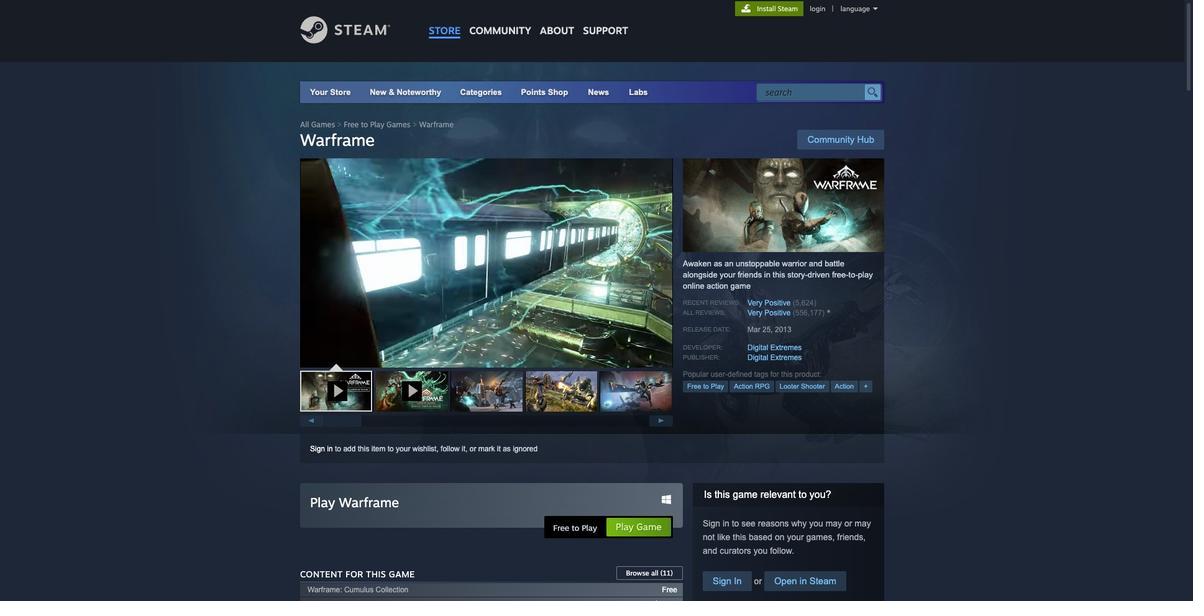 Task type: describe. For each thing, give the bounding box(es) containing it.
new
[[370, 88, 386, 97]]

date:
[[713, 327, 731, 333]]

all games > free to play games > warframe
[[300, 120, 454, 129]]

0 horizontal spatial as
[[503, 445, 511, 454]]

this
[[366, 569, 386, 580]]

about
[[540, 24, 574, 37]]

reasons
[[758, 519, 789, 529]]

1 vertical spatial you
[[754, 546, 768, 556]]

unstoppable
[[736, 259, 780, 268]]

relevant
[[760, 490, 796, 500]]

2013
[[775, 326, 792, 335]]

rpg
[[755, 383, 770, 391]]

recent
[[683, 300, 708, 306]]

very positive (556,177) *
[[748, 309, 831, 320]]

1 > from the left
[[337, 120, 342, 129]]

digital extremes link for publisher:
[[748, 354, 802, 363]]

warrior
[[782, 259, 807, 268]]

for
[[346, 569, 363, 580]]

language
[[841, 4, 870, 13]]

on
[[775, 533, 785, 543]]

install steam
[[757, 4, 798, 13]]

your
[[310, 88, 328, 97]]

steam inside account menu navigation
[[778, 4, 798, 13]]

alongside
[[683, 270, 718, 280]]

why
[[791, 519, 807, 529]]

positive for very positive (5,624)
[[765, 299, 791, 308]]

sign in to add this item to your wishlist, follow it, or mark it as ignored
[[310, 445, 538, 454]]

hub
[[857, 134, 874, 145]]

play down user-
[[711, 383, 724, 391]]

play game link
[[606, 518, 672, 538]]

0 vertical spatial game
[[636, 521, 662, 533]]

very for very positive (556,177) *
[[748, 309, 763, 318]]

open
[[774, 576, 797, 587]]

new & noteworthy
[[370, 88, 441, 97]]

0 horizontal spatial or
[[470, 445, 476, 454]]

labs
[[629, 88, 648, 97]]

community hub
[[808, 134, 874, 145]]

popular
[[683, 371, 709, 379]]

all reviews:
[[683, 309, 726, 316]]

in for sign in to see reasons why you may or may not like this based on your games, friends, and curators you follow.
[[723, 519, 729, 529]]

games,
[[806, 533, 835, 543]]

link to the steam homepage image
[[300, 16, 410, 44]]

cumulus
[[344, 586, 374, 595]]

0 horizontal spatial your
[[396, 445, 410, 454]]

account menu navigation
[[735, 1, 884, 16]]

developer:
[[683, 345, 723, 351]]

an
[[725, 259, 734, 268]]

shop
[[548, 88, 568, 97]]

your inside awaken as an unstoppable warrior and battle alongside your friends in this story-driven free-to-play online action game
[[720, 270, 736, 280]]

like
[[717, 533, 730, 543]]

as inside awaken as an unstoppable warrior and battle alongside your friends in this story-driven free-to-play online action game
[[714, 259, 722, 268]]

sign for sign in
[[713, 576, 731, 587]]

open in steam
[[774, 576, 836, 587]]

publisher:
[[683, 354, 720, 361]]

store
[[330, 88, 351, 97]]

global menu navigation
[[424, 0, 633, 43]]

and inside sign in to see reasons why you may or may not like this based on your games, friends, and curators you follow.
[[703, 546, 717, 556]]

tags
[[754, 371, 768, 379]]

points shop
[[521, 88, 568, 97]]

sign for sign in to see reasons why you may or may not like this based on your games, friends, and curators you follow.
[[703, 519, 720, 529]]

friends,
[[837, 533, 866, 543]]

points shop link
[[511, 81, 578, 103]]

community hub link
[[798, 130, 884, 150]]

(5,624)
[[793, 299, 816, 308]]

0 vertical spatial you
[[809, 519, 823, 529]]

community
[[808, 134, 855, 145]]

all games link
[[300, 120, 335, 129]]

digital for developer:
[[748, 344, 768, 353]]

awaken
[[683, 259, 712, 268]]

collection
[[376, 586, 408, 595]]

points
[[521, 88, 546, 97]]

digital extremes link for developer:
[[748, 344, 802, 353]]

in for open in steam
[[800, 576, 807, 587]]

action rpg
[[734, 383, 770, 391]]

login | language
[[810, 4, 870, 13]]

free to play inside free to play link
[[687, 383, 724, 391]]

1 games from the left
[[311, 120, 335, 129]]

support link
[[579, 0, 633, 40]]

content for this game
[[300, 569, 415, 580]]

user-
[[711, 371, 728, 379]]

extremes for developer:
[[770, 344, 802, 353]]

login link
[[807, 4, 828, 13]]

25,
[[763, 326, 773, 335]]

your store
[[310, 88, 351, 97]]

action link
[[831, 381, 858, 393]]

follow.
[[770, 546, 794, 556]]

1 vertical spatial game
[[733, 490, 758, 500]]

2 may from the left
[[855, 519, 871, 529]]

game inside awaken as an unstoppable warrior and battle alongside your friends in this story-driven free-to-play online action game
[[731, 282, 751, 291]]

0 vertical spatial warframe
[[419, 120, 454, 129]]

+
[[864, 383, 868, 391]]

1 vertical spatial warframe
[[300, 130, 375, 150]]

driven
[[808, 270, 830, 280]]

very for very positive (5,624)
[[748, 299, 763, 308]]

online
[[683, 282, 705, 291]]

story-
[[788, 270, 808, 280]]

sign in link
[[310, 445, 333, 454]]

labs link
[[619, 81, 658, 103]]

reviews: for (5,624)
[[710, 300, 741, 306]]

search search field
[[766, 85, 862, 101]]

wishlist,
[[413, 445, 439, 454]]

is this game relevant to you?
[[704, 490, 831, 500]]

warframe: cumulus collection
[[308, 586, 408, 595]]

warframe link
[[419, 120, 454, 129]]

2 games from the left
[[387, 120, 410, 129]]

curators
[[720, 546, 751, 556]]

follow
[[441, 445, 460, 454]]



Task type: vqa. For each thing, say whether or not it's contained in the screenshot.
'Not' at the bottom right
yes



Task type: locate. For each thing, give the bounding box(es) containing it.
release date:
[[683, 327, 731, 333]]

game up 'browse all (11)'
[[636, 521, 662, 533]]

noteworthy
[[397, 88, 441, 97]]

warframe down the all games 'link'
[[300, 130, 375, 150]]

2 vertical spatial warframe
[[339, 495, 399, 511]]

friends
[[738, 270, 762, 280]]

0 horizontal spatial >
[[337, 120, 342, 129]]

1 very from the top
[[748, 299, 763, 308]]

1 vertical spatial your
[[396, 445, 410, 454]]

0 horizontal spatial action
[[734, 383, 753, 391]]

reviews:
[[710, 300, 741, 306], [696, 309, 726, 316]]

for
[[770, 371, 779, 379]]

> left warframe link
[[413, 120, 417, 129]]

warframe:
[[308, 586, 342, 595]]

play warframe
[[310, 495, 399, 511]]

1 digital from the top
[[748, 344, 768, 353]]

warframe down "item"
[[339, 495, 399, 511]]

1 positive from the top
[[765, 299, 791, 308]]

steam right the install
[[778, 4, 798, 13]]

positive for very positive (556,177) *
[[765, 309, 791, 318]]

open in steam link
[[764, 572, 846, 592]]

support
[[583, 24, 628, 37]]

1 vertical spatial as
[[503, 445, 511, 454]]

digital extremes link
[[748, 344, 802, 353], [748, 354, 802, 363]]

or right "in"
[[752, 577, 764, 587]]

categories
[[460, 88, 502, 97]]

game up see
[[733, 490, 758, 500]]

mark
[[478, 445, 495, 454]]

new & noteworthy link
[[370, 88, 441, 97]]

2 > from the left
[[413, 120, 417, 129]]

and down not
[[703, 546, 717, 556]]

positive inside very positive (556,177) *
[[765, 309, 791, 318]]

in for sign in to add this item to your wishlist, follow it, or mark it as ignored
[[327, 445, 333, 454]]

in up like
[[723, 519, 729, 529]]

positive down the very positive (5,624)
[[765, 309, 791, 318]]

in inside sign in to see reasons why you may or may not like this based on your games, friends, and curators you follow.
[[723, 519, 729, 529]]

play down sign in link
[[310, 495, 335, 511]]

0 vertical spatial extremes
[[770, 344, 802, 353]]

free-
[[832, 270, 849, 280]]

1 vertical spatial all
[[683, 309, 694, 316]]

2 horizontal spatial or
[[845, 519, 852, 529]]

your down an
[[720, 270, 736, 280]]

positive up very positive (556,177) *
[[765, 299, 791, 308]]

action left +
[[835, 383, 854, 391]]

may up games,
[[826, 519, 842, 529]]

in inside awaken as an unstoppable warrior and battle alongside your friends in this story-driven free-to-play online action game
[[764, 270, 771, 280]]

in inside 'link'
[[800, 576, 807, 587]]

content
[[300, 569, 343, 580]]

may
[[826, 519, 842, 529], [855, 519, 871, 529]]

this inside awaken as an unstoppable warrior and battle alongside your friends in this story-driven free-to-play online action game
[[773, 270, 785, 280]]

steam inside 'link'
[[810, 576, 836, 587]]

in
[[764, 270, 771, 280], [327, 445, 333, 454], [723, 519, 729, 529], [800, 576, 807, 587]]

or right the it,
[[470, 445, 476, 454]]

all for all games > free to play games > warframe
[[300, 120, 309, 129]]

sign up not
[[703, 519, 720, 529]]

action rpg link
[[730, 381, 774, 393]]

you down based
[[754, 546, 768, 556]]

game up collection
[[389, 569, 415, 580]]

about link
[[536, 0, 579, 40]]

0 horizontal spatial may
[[826, 519, 842, 529]]

as left an
[[714, 259, 722, 268]]

1 digital extremes link from the top
[[748, 344, 802, 353]]

free to play games link
[[344, 120, 410, 129]]

2 digital extremes link from the top
[[748, 354, 802, 363]]

1 action from the left
[[734, 383, 753, 391]]

play down new
[[370, 120, 384, 129]]

2 horizontal spatial your
[[787, 533, 804, 543]]

to inside sign in to see reasons why you may or may not like this based on your games, friends, and curators you follow.
[[732, 519, 739, 529]]

2 vertical spatial your
[[787, 533, 804, 543]]

not
[[703, 533, 715, 543]]

1 horizontal spatial steam
[[810, 576, 836, 587]]

looter shooter link
[[775, 381, 829, 393]]

game
[[731, 282, 751, 291], [733, 490, 758, 500]]

in right the 'open'
[[800, 576, 807, 587]]

or inside sign in to see reasons why you may or may not like this based on your games, friends, and curators you follow.
[[845, 519, 852, 529]]

digital extremes down mar 25, 2013
[[748, 344, 802, 353]]

games down your
[[311, 120, 335, 129]]

0 vertical spatial your
[[720, 270, 736, 280]]

all for all reviews:
[[683, 309, 694, 316]]

1 horizontal spatial game
[[636, 521, 662, 533]]

battle
[[825, 259, 845, 268]]

sign inside sign in to see reasons why you may or may not like this based on your games, friends, and curators you follow.
[[703, 519, 720, 529]]

and inside awaken as an unstoppable warrior and battle alongside your friends in this story-driven free-to-play online action game
[[809, 259, 823, 268]]

1 horizontal spatial may
[[855, 519, 871, 529]]

looter
[[780, 383, 799, 391]]

play left play game link
[[582, 523, 597, 533]]

this right 'is'
[[715, 490, 730, 500]]

you up games,
[[809, 519, 823, 529]]

very positive (5,624)
[[748, 299, 816, 308]]

digital
[[748, 344, 768, 353], [748, 354, 768, 363]]

2 action from the left
[[835, 383, 854, 391]]

0 vertical spatial as
[[714, 259, 722, 268]]

product:
[[795, 371, 822, 379]]

1 horizontal spatial games
[[387, 120, 410, 129]]

0 vertical spatial sign
[[310, 445, 325, 454]]

as
[[714, 259, 722, 268], [503, 445, 511, 454]]

in down unstoppable
[[764, 270, 771, 280]]

shooter
[[801, 383, 825, 391]]

2 digital extremes from the top
[[748, 354, 802, 363]]

(556,177)
[[793, 309, 825, 318]]

2 digital from the top
[[748, 354, 768, 363]]

reviews: for (556,177)
[[696, 309, 726, 316]]

1 may from the left
[[826, 519, 842, 529]]

> right the all games 'link'
[[337, 120, 342, 129]]

this up curators
[[733, 533, 746, 543]]

1 horizontal spatial as
[[714, 259, 722, 268]]

1 horizontal spatial action
[[835, 383, 854, 391]]

ignored
[[513, 445, 538, 454]]

your down the "why"
[[787, 533, 804, 543]]

browse all (11)
[[626, 569, 673, 578]]

as right 'it'
[[503, 445, 511, 454]]

this right 'add'
[[358, 445, 369, 454]]

1 horizontal spatial free to play
[[687, 383, 724, 391]]

in left 'add'
[[327, 445, 333, 454]]

1 horizontal spatial or
[[752, 577, 764, 587]]

play up browse
[[616, 521, 634, 533]]

to-
[[849, 270, 858, 280]]

0 horizontal spatial game
[[389, 569, 415, 580]]

2 positive from the top
[[765, 309, 791, 318]]

0 vertical spatial or
[[470, 445, 476, 454]]

0 horizontal spatial you
[[754, 546, 768, 556]]

this up looter
[[781, 371, 793, 379]]

action
[[734, 383, 753, 391], [835, 383, 854, 391]]

1 vertical spatial extremes
[[770, 354, 802, 363]]

and
[[809, 259, 823, 268], [703, 546, 717, 556]]

1 vertical spatial free to play
[[553, 523, 597, 533]]

free to play link
[[683, 381, 729, 393]]

defined
[[728, 371, 752, 379]]

sign in to see reasons why you may or may not like this based on your games, friends, and curators you follow.
[[703, 519, 871, 556]]

None search field
[[756, 83, 882, 101]]

community link
[[465, 0, 536, 43]]

this inside sign in to see reasons why you may or may not like this based on your games, friends, and curators you follow.
[[733, 533, 746, 543]]

all
[[651, 569, 659, 578]]

2 extremes from the top
[[770, 354, 802, 363]]

your inside sign in to see reasons why you may or may not like this based on your games, friends, and curators you follow.
[[787, 533, 804, 543]]

browse
[[626, 569, 649, 578]]

it,
[[462, 445, 468, 454]]

1 vertical spatial reviews:
[[696, 309, 726, 316]]

see
[[742, 519, 756, 529]]

0 vertical spatial all
[[300, 120, 309, 129]]

extremes down 2013
[[770, 344, 802, 353]]

and up driven
[[809, 259, 823, 268]]

reviews: down action in the top right of the page
[[710, 300, 741, 306]]

1 vertical spatial game
[[389, 569, 415, 580]]

digital extremes up for
[[748, 354, 802, 363]]

it
[[497, 445, 501, 454]]

0 vertical spatial reviews:
[[710, 300, 741, 306]]

1 extremes from the top
[[770, 344, 802, 353]]

game
[[636, 521, 662, 533], [389, 569, 415, 580]]

1 horizontal spatial all
[[683, 309, 694, 316]]

0 vertical spatial game
[[731, 282, 751, 291]]

your left the wishlist,
[[396, 445, 410, 454]]

free to play
[[687, 383, 724, 391], [553, 523, 597, 533]]

|
[[832, 4, 834, 13]]

0 horizontal spatial all
[[300, 120, 309, 129]]

0 vertical spatial positive
[[765, 299, 791, 308]]

play
[[370, 120, 384, 129], [711, 383, 724, 391], [310, 495, 335, 511], [616, 521, 634, 533], [582, 523, 597, 533]]

2 vertical spatial or
[[752, 577, 764, 587]]

1 vertical spatial or
[[845, 519, 852, 529]]

digital up tags
[[748, 354, 768, 363]]

digital extremes link up for
[[748, 354, 802, 363]]

sign left 'add'
[[310, 445, 325, 454]]

warframe down noteworthy
[[419, 120, 454, 129]]

digital down mar
[[748, 344, 768, 353]]

you?
[[810, 490, 831, 500]]

extremes
[[770, 344, 802, 353], [770, 354, 802, 363]]

to
[[361, 120, 368, 129], [703, 383, 709, 391], [335, 445, 341, 454], [388, 445, 394, 454], [799, 490, 807, 500], [732, 519, 739, 529], [572, 523, 579, 533]]

action for action rpg
[[734, 383, 753, 391]]

1 vertical spatial sign
[[703, 519, 720, 529]]

*
[[827, 309, 831, 320]]

extremes up for
[[770, 354, 802, 363]]

or up friends,
[[845, 519, 852, 529]]

recent reviews:
[[683, 300, 741, 306]]

steam right the 'open'
[[810, 576, 836, 587]]

digital extremes for developer:
[[748, 344, 802, 353]]

0 vertical spatial and
[[809, 259, 823, 268]]

1 horizontal spatial and
[[809, 259, 823, 268]]

reviews: down recent reviews:
[[696, 309, 726, 316]]

action
[[707, 282, 728, 291]]

community
[[469, 24, 531, 37]]

action for action
[[835, 383, 854, 391]]

1 vertical spatial and
[[703, 546, 717, 556]]

0 vertical spatial digital extremes
[[748, 344, 802, 353]]

0 horizontal spatial free to play
[[553, 523, 597, 533]]

games down &
[[387, 120, 410, 129]]

1 vertical spatial digital extremes link
[[748, 354, 802, 363]]

0 horizontal spatial and
[[703, 546, 717, 556]]

mar 25, 2013
[[748, 326, 792, 335]]

0 vertical spatial digital
[[748, 344, 768, 353]]

digital extremes for publisher:
[[748, 354, 802, 363]]

news
[[588, 88, 609, 97]]

1 horizontal spatial your
[[720, 270, 736, 280]]

or
[[470, 445, 476, 454], [845, 519, 852, 529], [752, 577, 764, 587]]

1 vertical spatial positive
[[765, 309, 791, 318]]

0 horizontal spatial games
[[311, 120, 335, 129]]

game down friends
[[731, 282, 751, 291]]

1 horizontal spatial >
[[413, 120, 417, 129]]

0 vertical spatial very
[[748, 299, 763, 308]]

release
[[683, 327, 712, 333]]

popular user-defined tags for this product:
[[683, 371, 822, 379]]

2 very from the top
[[748, 309, 763, 318]]

digital for publisher:
[[748, 354, 768, 363]]

1 digital extremes from the top
[[748, 344, 802, 353]]

0 horizontal spatial steam
[[778, 4, 798, 13]]

may up friends,
[[855, 519, 871, 529]]

sign
[[310, 445, 325, 454], [703, 519, 720, 529], [713, 576, 731, 587]]

digital extremes link down mar 25, 2013
[[748, 344, 802, 353]]

0 vertical spatial digital extremes link
[[748, 344, 802, 353]]

mar
[[748, 326, 760, 335]]

1 vertical spatial steam
[[810, 576, 836, 587]]

sign left "in"
[[713, 576, 731, 587]]

install
[[757, 4, 776, 13]]

store
[[429, 24, 461, 37]]

1 vertical spatial very
[[748, 309, 763, 318]]

1 horizontal spatial you
[[809, 519, 823, 529]]

very inside very positive (556,177) *
[[748, 309, 763, 318]]

0 vertical spatial free to play
[[687, 383, 724, 391]]

sign for sign in to add this item to your wishlist, follow it, or mark it as ignored
[[310, 445, 325, 454]]

play
[[858, 270, 873, 280]]

extremes for publisher:
[[770, 354, 802, 363]]

2 vertical spatial sign
[[713, 576, 731, 587]]

warframe
[[419, 120, 454, 129], [300, 130, 375, 150], [339, 495, 399, 511]]

this left story- in the top of the page
[[773, 270, 785, 280]]

1 vertical spatial digital
[[748, 354, 768, 363]]

item
[[371, 445, 386, 454]]

1 vertical spatial digital extremes
[[748, 354, 802, 363]]

0 vertical spatial steam
[[778, 4, 798, 13]]

action down defined
[[734, 383, 753, 391]]



